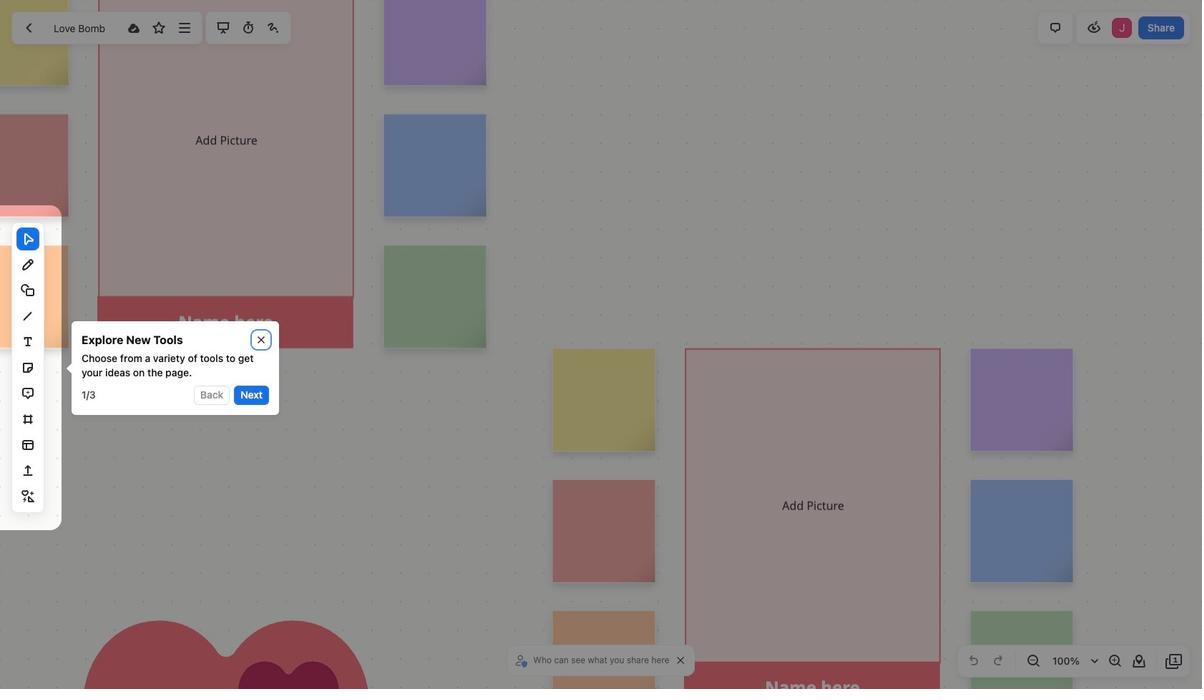 Task type: describe. For each thing, give the bounding box(es) containing it.
0 horizontal spatial close image
[[258, 336, 265, 343]]

1 horizontal spatial close image
[[677, 657, 685, 664]]



Task type: locate. For each thing, give the bounding box(es) containing it.
zoom out image
[[1025, 653, 1042, 670]]

1 vertical spatial close image
[[677, 657, 685, 664]]

list item
[[1110, 16, 1133, 39]]

list
[[1110, 16, 1133, 39]]

choose from a variety of tools to get your ideas on the page. element
[[82, 351, 269, 380]]

star this whiteboard image
[[150, 19, 168, 36]]

dashboard image
[[21, 19, 38, 36]]

close image
[[258, 336, 265, 343], [677, 657, 685, 664]]

tooltip
[[62, 321, 279, 415]]

Document name text field
[[43, 16, 120, 39]]

explore new tools element
[[82, 331, 183, 348]]

comment panel image
[[1047, 19, 1064, 36]]

zoom in image
[[1106, 653, 1123, 670]]

laser image
[[265, 19, 282, 36]]

presentation image
[[214, 19, 231, 36]]

more options image
[[176, 19, 193, 36]]

timer image
[[239, 19, 257, 36]]

pages image
[[1166, 653, 1183, 670]]

0 vertical spatial close image
[[258, 336, 265, 343]]



Task type: vqa. For each thing, say whether or not it's contained in the screenshot.
Pages image
yes



